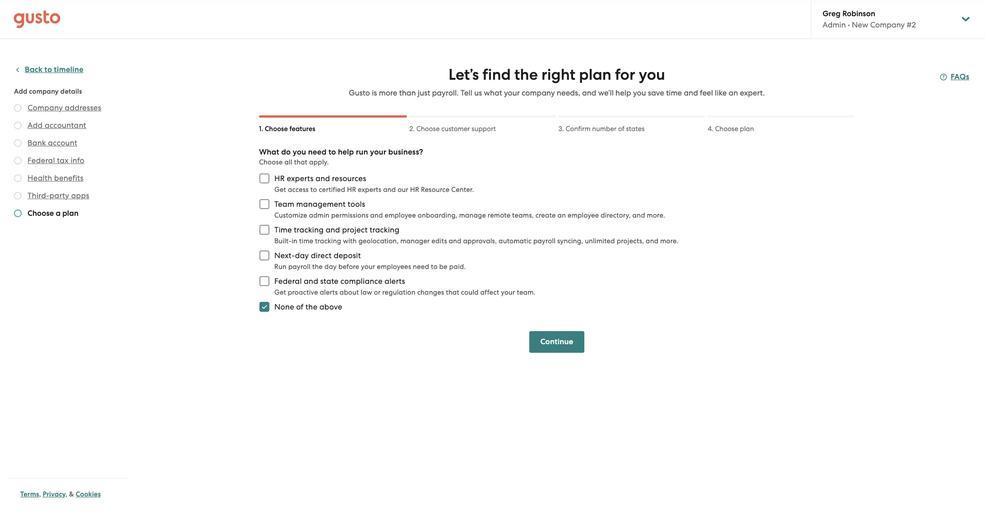 Task type: vqa. For each thing, say whether or not it's contained in the screenshot.
The Changes
yes



Task type: describe. For each thing, give the bounding box(es) containing it.
customer
[[441, 125, 470, 133]]

get for federal
[[274, 289, 286, 297]]

features
[[290, 125, 315, 133]]

none of the above
[[274, 303, 342, 312]]

0 horizontal spatial hr
[[274, 174, 285, 183]]

about
[[340, 289, 359, 297]]

like
[[715, 88, 727, 98]]

run payroll the day before your employees need to be paid.
[[274, 263, 466, 271]]

0 horizontal spatial an
[[558, 212, 566, 220]]

1 vertical spatial time
[[299, 237, 313, 246]]

help inside let's find the right plan for you gusto is more than just payroll. tell us what your company needs, and we'll help you save time and feel like an expert.
[[616, 88, 631, 98]]

benefits
[[54, 174, 84, 183]]

apps
[[71, 191, 89, 200]]

confirm number of states
[[566, 125, 645, 133]]

1 horizontal spatial experts
[[358, 186, 382, 194]]

choose customer support
[[417, 125, 496, 133]]

the for payroll
[[312, 263, 323, 271]]

access
[[288, 186, 309, 194]]

choose for choose features
[[265, 125, 288, 133]]

and right edits
[[449, 237, 462, 246]]

directory,
[[601, 212, 631, 220]]

1 horizontal spatial payroll
[[534, 237, 556, 246]]

to left 'be'
[[431, 263, 438, 271]]

health benefits button
[[28, 173, 84, 184]]

feel
[[700, 88, 713, 98]]

certified
[[319, 186, 345, 194]]

company inside greg robinson admin • new company #2
[[871, 20, 905, 29]]

0 horizontal spatial experts
[[287, 174, 314, 183]]

management
[[296, 200, 346, 209]]

tracking down time tracking and project tracking
[[315, 237, 341, 246]]

and up certified
[[316, 174, 330, 183]]

1 vertical spatial of
[[296, 303, 304, 312]]

add for add company details
[[14, 88, 27, 96]]

customize admin permissions and employee onboarding, manage remote teams, create an employee directory, and more.
[[274, 212, 665, 220]]

you inside the what do you need to help run your business? choose all that apply.
[[293, 148, 306, 157]]

team
[[274, 200, 294, 209]]

let's find the right plan for you gusto is more than just payroll. tell us what your company needs, and we'll help you save time and feel like an expert.
[[349, 65, 765, 98]]

2 horizontal spatial hr
[[410, 186, 419, 194]]

in
[[292, 237, 298, 246]]

bank account
[[28, 139, 77, 148]]

1 vertical spatial more.
[[660, 237, 679, 246]]

more
[[379, 88, 397, 98]]

faqs
[[951, 72, 970, 82]]

employees
[[377, 263, 411, 271]]

back to timeline
[[25, 65, 84, 74]]

check image for bank
[[14, 139, 22, 147]]

approvals,
[[463, 237, 497, 246]]

1 horizontal spatial hr
[[347, 186, 356, 194]]

plan inside list
[[62, 209, 79, 218]]

tell
[[461, 88, 473, 98]]

choose a plan
[[28, 209, 79, 218]]

choose for choose a plan
[[28, 209, 54, 218]]

built-
[[274, 237, 292, 246]]

a
[[56, 209, 61, 218]]

confirm
[[566, 125, 591, 133]]

2 employee from the left
[[568, 212, 599, 220]]

health benefits
[[28, 174, 84, 183]]

get for hr
[[274, 186, 286, 194]]

tracking down admin
[[294, 226, 324, 235]]

Time tracking and project tracking checkbox
[[255, 220, 274, 240]]

create
[[536, 212, 556, 220]]

privacy
[[43, 491, 66, 499]]

check image for health
[[14, 175, 22, 182]]

1 vertical spatial need
[[413, 263, 429, 271]]

your up compliance
[[361, 263, 375, 271]]

federal for federal and state compliance alerts
[[274, 277, 302, 286]]

run
[[356, 148, 368, 157]]

need inside the what do you need to help run your business? choose all that apply.
[[308, 148, 327, 157]]

expert.
[[740, 88, 765, 98]]

tax
[[57, 156, 69, 165]]

admin
[[309, 212, 330, 220]]

0 vertical spatial more.
[[647, 212, 665, 220]]

•
[[848, 20, 850, 29]]

remote
[[488, 212, 511, 220]]

all
[[285, 158, 292, 167]]

0 vertical spatial of
[[618, 125, 625, 133]]

us
[[474, 88, 482, 98]]

law
[[361, 289, 372, 297]]

choose inside the what do you need to help run your business? choose all that apply.
[[259, 158, 283, 167]]

direct
[[311, 251, 332, 260]]

we'll
[[598, 88, 614, 98]]

is
[[372, 88, 377, 98]]

1 vertical spatial that
[[446, 289, 459, 297]]

new
[[852, 20, 869, 29]]

for
[[615, 65, 635, 84]]

and up proactive
[[304, 277, 318, 286]]

project
[[342, 226, 368, 235]]

to down "hr experts and resources"
[[311, 186, 317, 194]]

apply.
[[309, 158, 329, 167]]

teams,
[[512, 212, 534, 220]]

info
[[71, 156, 85, 165]]

admin
[[823, 20, 846, 29]]

affect
[[481, 289, 499, 297]]

states
[[626, 125, 645, 133]]

automatic
[[499, 237, 532, 246]]

with
[[343, 237, 357, 246]]

projects,
[[617, 237, 644, 246]]

syncing,
[[558, 237, 583, 246]]

terms link
[[20, 491, 39, 499]]

our
[[398, 186, 408, 194]]

privacy link
[[43, 491, 66, 499]]

third-party apps
[[28, 191, 89, 200]]

choose for choose customer support
[[417, 125, 440, 133]]

what
[[259, 148, 279, 157]]

support
[[472, 125, 496, 133]]

Team management tools checkbox
[[255, 195, 274, 214]]

1 employee from the left
[[385, 212, 416, 220]]

Next-day direct deposit checkbox
[[255, 246, 274, 266]]



Task type: locate. For each thing, give the bounding box(es) containing it.
1 horizontal spatial alerts
[[385, 277, 405, 286]]

time inside let's find the right plan for you gusto is more than just payroll. tell us what your company needs, and we'll help you save time and feel like an expert.
[[666, 88, 682, 98]]

0 vertical spatial you
[[639, 65, 665, 84]]

choose inside list
[[28, 209, 54, 218]]

1 vertical spatial plan
[[740, 125, 754, 133]]

1 vertical spatial federal
[[274, 277, 302, 286]]

2 horizontal spatial plan
[[740, 125, 754, 133]]

accountant
[[45, 121, 86, 130]]

experts up access
[[287, 174, 314, 183]]

before
[[339, 263, 359, 271]]

proactive
[[288, 289, 318, 297]]

choose down what at top
[[259, 158, 283, 167]]

0 vertical spatial day
[[295, 251, 309, 260]]

1 vertical spatial company
[[28, 103, 63, 112]]

the inside let's find the right plan for you gusto is more than just payroll. tell us what your company needs, and we'll help you save time and feel like an expert.
[[515, 65, 538, 84]]

your inside the what do you need to help run your business? choose all that apply.
[[370, 148, 387, 157]]

get proactive alerts about law or regulation changes that could affect your team.
[[274, 289, 536, 297]]

choose
[[265, 125, 288, 133], [417, 125, 440, 133], [715, 125, 739, 133], [259, 158, 283, 167], [28, 209, 54, 218]]

company down right
[[522, 88, 555, 98]]

2 , from the left
[[66, 491, 67, 499]]

alerts up regulation
[[385, 277, 405, 286]]

federal for federal tax info
[[28, 156, 55, 165]]

manager
[[401, 237, 430, 246]]

federal down run
[[274, 277, 302, 286]]

0 vertical spatial time
[[666, 88, 682, 98]]

help left run
[[338, 148, 354, 157]]

cookies
[[76, 491, 101, 499]]

0 horizontal spatial time
[[299, 237, 313, 246]]

1 horizontal spatial that
[[446, 289, 459, 297]]

and left our
[[383, 186, 396, 194]]

payroll
[[534, 237, 556, 246], [288, 263, 311, 271]]

and down admin
[[326, 226, 340, 235]]

1 horizontal spatial day
[[325, 263, 337, 271]]

1 vertical spatial help
[[338, 148, 354, 157]]

manage
[[459, 212, 486, 220]]

time tracking and project tracking
[[274, 226, 400, 235]]

check image for third-
[[14, 192, 22, 200]]

and right projects,
[[646, 237, 659, 246]]

2 vertical spatial plan
[[62, 209, 79, 218]]

payroll down next-
[[288, 263, 311, 271]]

robinson
[[843, 9, 876, 19]]

hr down resources
[[347, 186, 356, 194]]

choose up what at top
[[265, 125, 288, 133]]

center.
[[451, 186, 474, 194]]

you right "do"
[[293, 148, 306, 157]]

1 horizontal spatial help
[[616, 88, 631, 98]]

onboarding,
[[418, 212, 458, 220]]

choose plan
[[715, 125, 754, 133]]

0 vertical spatial experts
[[287, 174, 314, 183]]

get up team
[[274, 186, 286, 194]]

1 horizontal spatial ,
[[66, 491, 67, 499]]

more. right directory,
[[647, 212, 665, 220]]

plan down the "expert."
[[740, 125, 754, 133]]

you left save
[[633, 88, 646, 98]]

add
[[14, 88, 27, 96], [28, 121, 43, 130]]

1 horizontal spatial company
[[871, 20, 905, 29]]

day up 'state'
[[325, 263, 337, 271]]

customize
[[274, 212, 307, 220]]

tracking
[[294, 226, 324, 235], [370, 226, 400, 235], [315, 237, 341, 246]]

tools
[[348, 200, 365, 209]]

add accountant button
[[28, 120, 86, 131]]

cookies button
[[76, 490, 101, 501]]

the down next-day direct deposit
[[312, 263, 323, 271]]

0 vertical spatial an
[[729, 88, 738, 98]]

3 check image from the top
[[14, 157, 22, 165]]

state
[[320, 277, 339, 286]]

4 check image from the top
[[14, 210, 22, 218]]

1 vertical spatial experts
[[358, 186, 382, 194]]

the down proactive
[[306, 303, 318, 312]]

time right save
[[666, 88, 682, 98]]

add up the bank
[[28, 121, 43, 130]]

of down proactive
[[296, 303, 304, 312]]

add for add accountant
[[28, 121, 43, 130]]

what do you need to help run your business? choose all that apply.
[[259, 148, 423, 167]]

get access to certified hr experts and our hr resource center.
[[274, 186, 474, 194]]

to inside back to timeline button
[[44, 65, 52, 74]]

check image left health in the top of the page
[[14, 175, 22, 182]]

hr down all
[[274, 174, 285, 183]]

0 horizontal spatial of
[[296, 303, 304, 312]]

0 horizontal spatial employee
[[385, 212, 416, 220]]

federal inside button
[[28, 156, 55, 165]]

time
[[666, 88, 682, 98], [299, 237, 313, 246]]

1 horizontal spatial an
[[729, 88, 738, 98]]

company inside let's find the right plan for you gusto is more than just payroll. tell us what your company needs, and we'll help you save time and feel like an expert.
[[522, 88, 555, 98]]

0 horizontal spatial that
[[294, 158, 308, 167]]

next-day direct deposit
[[274, 251, 361, 260]]

0 vertical spatial add
[[14, 88, 27, 96]]

payroll down create
[[534, 237, 556, 246]]

your inside let's find the right plan for you gusto is more than just payroll. tell us what your company needs, and we'll help you save time and feel like an expert.
[[504, 88, 520, 98]]

, left &
[[66, 491, 67, 499]]

your left team.
[[501, 289, 515, 297]]

of
[[618, 125, 625, 133], [296, 303, 304, 312]]

1 vertical spatial get
[[274, 289, 286, 297]]

0 horizontal spatial ,
[[39, 491, 41, 499]]

add down back
[[14, 88, 27, 96]]

your right what
[[504, 88, 520, 98]]

more. right projects,
[[660, 237, 679, 246]]

check image left add accountant "button"
[[14, 122, 22, 130]]

2 check image from the top
[[14, 122, 22, 130]]

get up none
[[274, 289, 286, 297]]

unlimited
[[585, 237, 615, 246]]

deposit
[[334, 251, 361, 260]]

check image down add company details
[[14, 104, 22, 112]]

greg robinson admin • new company #2
[[823, 9, 916, 29]]

check image for add
[[14, 122, 22, 130]]

plan up we'll
[[579, 65, 612, 84]]

1 check image from the top
[[14, 139, 22, 147]]

company left #2
[[871, 20, 905, 29]]

0 vertical spatial company
[[871, 20, 905, 29]]

and right directory,
[[633, 212, 645, 220]]

federal tax info
[[28, 156, 85, 165]]

0 horizontal spatial plan
[[62, 209, 79, 218]]

timeline
[[54, 65, 84, 74]]

number
[[592, 125, 617, 133]]

federal up health in the top of the page
[[28, 156, 55, 165]]

0 vertical spatial alerts
[[385, 277, 405, 286]]

to up apply.
[[329, 148, 336, 157]]

0 vertical spatial check image
[[14, 104, 22, 112]]

that inside the what do you need to help run your business? choose all that apply.
[[294, 158, 308, 167]]

an right create
[[558, 212, 566, 220]]

find
[[483, 65, 511, 84]]

compliance
[[341, 277, 383, 286]]

party
[[49, 191, 69, 200]]

an right like at the top right of page
[[729, 88, 738, 98]]

Federal and state compliance alerts checkbox
[[255, 272, 274, 292]]

1 horizontal spatial federal
[[274, 277, 302, 286]]

1 horizontal spatial add
[[28, 121, 43, 130]]

2 vertical spatial you
[[293, 148, 306, 157]]

need left 'be'
[[413, 263, 429, 271]]

1 horizontal spatial company
[[522, 88, 555, 98]]

0 vertical spatial that
[[294, 158, 308, 167]]

0 horizontal spatial payroll
[[288, 263, 311, 271]]

choose left customer
[[417, 125, 440, 133]]

resources
[[332, 174, 366, 183]]

0 horizontal spatial company
[[28, 103, 63, 112]]

none
[[274, 303, 294, 312]]

0 vertical spatial get
[[274, 186, 286, 194]]

the for find
[[515, 65, 538, 84]]

account
[[48, 139, 77, 148]]

1 , from the left
[[39, 491, 41, 499]]

1 horizontal spatial time
[[666, 88, 682, 98]]

right
[[542, 65, 576, 84]]

check image left third-
[[14, 192, 22, 200]]

time right in
[[299, 237, 313, 246]]

federal and state compliance alerts
[[274, 277, 405, 286]]

third-
[[28, 191, 49, 200]]

1 vertical spatial you
[[633, 88, 646, 98]]

alerts down 'state'
[[320, 289, 338, 297]]

continue button
[[530, 332, 584, 353]]

permissions
[[331, 212, 369, 220]]

1 horizontal spatial need
[[413, 263, 429, 271]]

None of the above checkbox
[[255, 297, 274, 317]]

0 horizontal spatial company
[[29, 88, 59, 96]]

0 vertical spatial payroll
[[534, 237, 556, 246]]

federal
[[28, 156, 55, 165], [274, 277, 302, 286]]

the for of
[[306, 303, 318, 312]]

choose left a
[[28, 209, 54, 218]]

check image left the federal tax info button
[[14, 157, 22, 165]]

what
[[484, 88, 502, 98]]

you
[[639, 65, 665, 84], [633, 88, 646, 98], [293, 148, 306, 157]]

get
[[274, 186, 286, 194], [274, 289, 286, 297]]

2 check image from the top
[[14, 175, 22, 182]]

1 horizontal spatial of
[[618, 125, 625, 133]]

business?
[[388, 148, 423, 157]]

2 vertical spatial the
[[306, 303, 318, 312]]

changes
[[417, 289, 444, 297]]

0 horizontal spatial need
[[308, 148, 327, 157]]

check image
[[14, 104, 22, 112], [14, 122, 22, 130], [14, 157, 22, 165]]

greg
[[823, 9, 841, 19]]

company down back to timeline button
[[29, 88, 59, 96]]

0 horizontal spatial alerts
[[320, 289, 338, 297]]

and
[[582, 88, 597, 98], [684, 88, 698, 98], [316, 174, 330, 183], [383, 186, 396, 194], [370, 212, 383, 220], [633, 212, 645, 220], [326, 226, 340, 235], [449, 237, 462, 246], [646, 237, 659, 246], [304, 277, 318, 286]]

1 horizontal spatial employee
[[568, 212, 599, 220]]

,
[[39, 491, 41, 499], [66, 491, 67, 499]]

1 vertical spatial add
[[28, 121, 43, 130]]

team.
[[517, 289, 536, 297]]

add inside "button"
[[28, 121, 43, 130]]

federal tax info button
[[28, 155, 85, 166]]

0 vertical spatial help
[[616, 88, 631, 98]]

resource
[[421, 186, 450, 194]]

1 check image from the top
[[14, 104, 22, 112]]

tracking up geolocation,
[[370, 226, 400, 235]]

1 vertical spatial the
[[312, 263, 323, 271]]

help right we'll
[[616, 88, 631, 98]]

hr right our
[[410, 186, 419, 194]]

just
[[418, 88, 430, 98]]

let's
[[449, 65, 479, 84]]

employee up syncing,
[[568, 212, 599, 220]]

that right all
[[294, 158, 308, 167]]

paid.
[[449, 263, 466, 271]]

an inside let's find the right plan for you gusto is more than just payroll. tell us what your company needs, and we'll help you save time and feel like an expert.
[[729, 88, 738, 98]]

3 check image from the top
[[14, 192, 22, 200]]

plan right a
[[62, 209, 79, 218]]

do
[[281, 148, 291, 157]]

0 vertical spatial plan
[[579, 65, 612, 84]]

run
[[274, 263, 287, 271]]

employee down our
[[385, 212, 416, 220]]

1 vertical spatial day
[[325, 263, 337, 271]]

to right back
[[44, 65, 52, 74]]

0 horizontal spatial help
[[338, 148, 354, 157]]

HR experts and resources checkbox
[[255, 169, 274, 189]]

and up geolocation,
[[370, 212, 383, 220]]

check image left choose a plan
[[14, 210, 22, 218]]

to inside the what do you need to help run your business? choose all that apply.
[[329, 148, 336, 157]]

day down in
[[295, 251, 309, 260]]

2 get from the top
[[274, 289, 286, 297]]

1 get from the top
[[274, 186, 286, 194]]

check image
[[14, 139, 22, 147], [14, 175, 22, 182], [14, 192, 22, 200], [14, 210, 22, 218]]

2 vertical spatial check image
[[14, 157, 22, 165]]

team management tools
[[274, 200, 365, 209]]

company addresses button
[[28, 102, 101, 113]]

and left feel at the right
[[684, 88, 698, 98]]

experts up tools in the top left of the page
[[358, 186, 382, 194]]

company down add company details
[[28, 103, 63, 112]]

the right find
[[515, 65, 538, 84]]

continue
[[541, 338, 574, 347]]

0 vertical spatial the
[[515, 65, 538, 84]]

need up apply.
[[308, 148, 327, 157]]

choose for choose plan
[[715, 125, 739, 133]]

be
[[439, 263, 448, 271]]

terms
[[20, 491, 39, 499]]

choose down like at the top right of page
[[715, 125, 739, 133]]

of left states
[[618, 125, 625, 133]]

needs,
[[557, 88, 580, 98]]

0 vertical spatial need
[[308, 148, 327, 157]]

0 horizontal spatial add
[[14, 88, 27, 96]]

hr experts and resources
[[274, 174, 366, 183]]

1 vertical spatial check image
[[14, 122, 22, 130]]

0 horizontal spatial day
[[295, 251, 309, 260]]

choose a plan list
[[14, 102, 125, 221]]

details
[[60, 88, 82, 96]]

check image left the bank
[[14, 139, 22, 147]]

and left we'll
[[582, 88, 597, 98]]

0 vertical spatial federal
[[28, 156, 55, 165]]

check image for company
[[14, 104, 22, 112]]

your
[[504, 88, 520, 98], [370, 148, 387, 157], [361, 263, 375, 271], [501, 289, 515, 297]]

payroll.
[[432, 88, 459, 98]]

company inside button
[[28, 103, 63, 112]]

day
[[295, 251, 309, 260], [325, 263, 337, 271]]

time
[[274, 226, 292, 235]]

check image for federal
[[14, 157, 22, 165]]

, left privacy link
[[39, 491, 41, 499]]

need
[[308, 148, 327, 157], [413, 263, 429, 271]]

1 vertical spatial an
[[558, 212, 566, 220]]

than
[[399, 88, 416, 98]]

that left could
[[446, 289, 459, 297]]

or
[[374, 289, 381, 297]]

0 horizontal spatial federal
[[28, 156, 55, 165]]

1 horizontal spatial plan
[[579, 65, 612, 84]]

help inside the what do you need to help run your business? choose all that apply.
[[338, 148, 354, 157]]

you up save
[[639, 65, 665, 84]]

your right run
[[370, 148, 387, 157]]

that
[[294, 158, 308, 167], [446, 289, 459, 297]]

1 vertical spatial alerts
[[320, 289, 338, 297]]

save
[[648, 88, 664, 98]]

home image
[[14, 10, 60, 28]]

1 vertical spatial payroll
[[288, 263, 311, 271]]

plan inside let's find the right plan for you gusto is more than just payroll. tell us what your company needs, and we'll help you save time and feel like an expert.
[[579, 65, 612, 84]]



